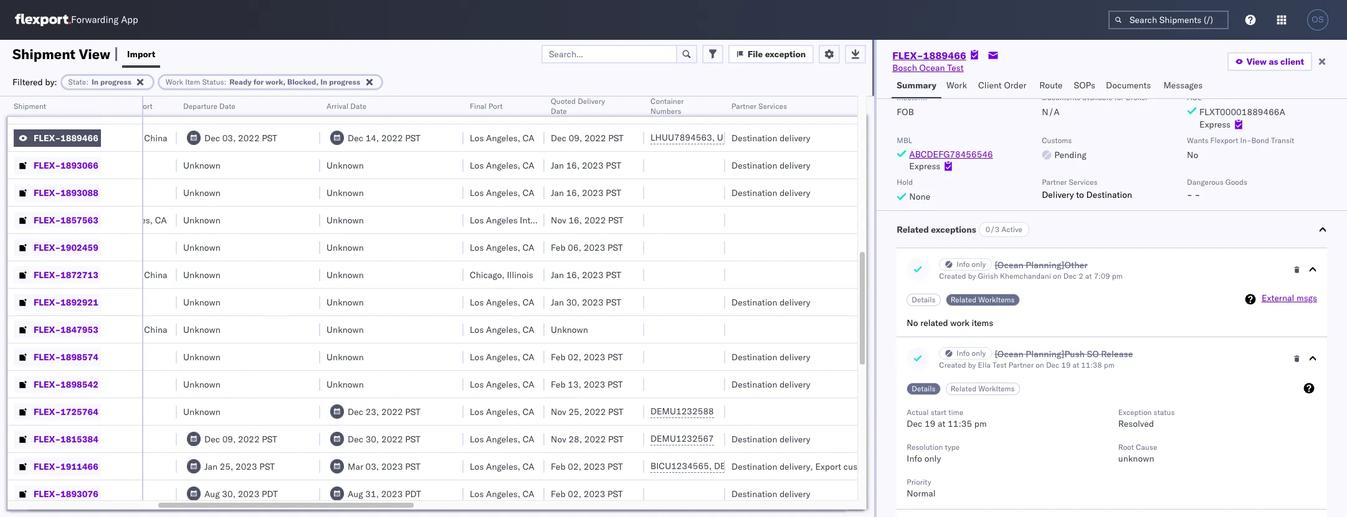 Task type: locate. For each thing, give the bounding box(es) containing it.
31,
[[365, 489, 379, 500]]

1 related workitems button from the top
[[946, 294, 1020, 307]]

[ocean up "created by ella test partner on dec 19 at 11:38 pm"
[[995, 349, 1024, 360]]

only inside the resolution type info only
[[924, 454, 941, 465]]

1 vertical spatial jan 16, 2023 pst
[[551, 187, 621, 198]]

services inside the partner services delivery to destination
[[1069, 178, 1097, 187]]

0 vertical spatial demu1232567
[[650, 434, 714, 445]]

ocean down flex-1889466 link
[[919, 62, 945, 74]]

actual start time dec 19 at 11:35 pm
[[907, 408, 987, 430]]

6 demo from the top
[[56, 461, 79, 473]]

0 horizontal spatial progress
[[100, 77, 131, 86]]

pdt for aug 31, 2023 pdt
[[405, 489, 421, 500]]

flex- for flex-1815384 button
[[34, 434, 60, 445]]

illinois
[[507, 269, 533, 281]]

2 shanghai, from the top
[[102, 269, 142, 281]]

status
[[1154, 408, 1175, 417]]

1 vertical spatial delivery
[[1042, 189, 1074, 201]]

demo up flex-1893088
[[56, 160, 79, 171]]

25, up the '28,'
[[568, 407, 582, 418]]

no left related
[[907, 318, 918, 329]]

services up uetu5238478
[[758, 102, 787, 111]]

5 flexport demo shipper co. from the top
[[21, 434, 127, 445]]

0 vertical spatial workitems
[[978, 295, 1015, 305]]

dec down departure date
[[204, 132, 220, 144]]

5 feb from the top
[[551, 489, 566, 500]]

flex-1857563
[[34, 215, 98, 226]]

bookings down flex-1872713 button
[[21, 297, 58, 308]]

view inside button
[[1247, 56, 1267, 67]]

3 resize handle column header from the left
[[127, 97, 142, 518]]

0/3
[[986, 225, 999, 234]]

3 co. from the top
[[114, 242, 127, 253]]

services for partner services
[[758, 102, 787, 111]]

4 flexport demo shipper co. from the top
[[21, 407, 127, 418]]

wants flexport in-bond transit no
[[1187, 136, 1294, 161]]

1 horizontal spatial departure
[[183, 102, 217, 111]]

port inside the departure port button
[[138, 102, 152, 111]]

1889466 inside flex-1889466 button
[[60, 132, 98, 144]]

6 destination delivery from the top
[[731, 379, 810, 390]]

2 related workitems button from the top
[[946, 383, 1020, 396]]

mar 03, 2023 pst
[[348, 461, 420, 473]]

co. right 1725764
[[114, 407, 127, 418]]

1 vertical spatial flex-1889466
[[34, 132, 98, 144]]

1 horizontal spatial services
[[1069, 178, 1097, 187]]

0 horizontal spatial partner
[[731, 102, 756, 111]]

unknown
[[183, 105, 221, 116], [326, 105, 364, 116], [183, 160, 221, 171], [326, 160, 364, 171], [183, 187, 221, 198], [326, 187, 364, 198], [183, 215, 221, 226], [326, 215, 364, 226], [183, 242, 221, 253], [326, 242, 364, 253], [183, 269, 221, 281], [326, 269, 364, 281], [183, 297, 221, 308], [326, 297, 364, 308], [183, 324, 221, 336], [326, 324, 364, 336], [551, 324, 588, 336], [183, 352, 221, 363], [326, 352, 364, 363], [183, 379, 221, 390], [326, 379, 364, 390], [183, 407, 221, 418]]

2 workitems from the top
[[978, 384, 1015, 394]]

1 vertical spatial [ocean
[[995, 349, 1024, 360]]

1 jan 16, 2023 pst from the top
[[551, 160, 621, 171]]

hbl
[[1187, 93, 1202, 102]]

2 pdt from the left
[[405, 489, 421, 500]]

forwarding app link
[[15, 14, 138, 26]]

0 vertical spatial by
[[968, 272, 976, 281]]

nov down feb 13, 2023 pst
[[551, 407, 566, 418]]

feb 02, 2023 pst
[[551, 352, 623, 363], [551, 461, 623, 473], [551, 489, 623, 500]]

flexport inside wants flexport in-bond transit no
[[1210, 136, 1238, 145]]

2 details button from the top
[[907, 383, 941, 396]]

shipment for shipment
[[14, 102, 46, 111]]

documents for documents available for broker n/a
[[1042, 93, 1080, 102]]

shanghai, china
[[102, 132, 167, 144], [102, 269, 167, 281], [102, 324, 167, 336]]

resize handle column header
[[0, 97, 15, 518], [81, 97, 96, 518], [127, 97, 142, 518], [162, 97, 177, 518], [305, 97, 320, 518], [449, 97, 464, 518], [530, 97, 545, 518], [629, 97, 644, 518], [710, 97, 725, 518]]

flex-1893076
[[34, 489, 98, 500]]

partner up uetu5238478
[[731, 102, 756, 111]]

1 co. from the top
[[114, 160, 127, 171]]

view up state : in progress
[[79, 45, 110, 63]]

name
[[49, 102, 69, 111]]

bosch down flex-1892921 "button"
[[21, 324, 46, 336]]

shipper up 1893076
[[81, 461, 112, 473]]

1872713
[[60, 269, 98, 281]]

related up work
[[951, 295, 976, 305]]

1 vertical spatial shipment
[[14, 102, 46, 111]]

co. right 1893088
[[114, 187, 127, 198]]

1 vertical spatial 13,
[[568, 379, 581, 390]]

mbl
[[897, 136, 912, 145]]

flex- for flex-1889145 button
[[34, 105, 60, 116]]

normal
[[907, 488, 936, 500]]

2 nov from the top
[[551, 407, 566, 418]]

demo up flex-1911466 at left
[[56, 434, 79, 445]]

[ocean planning]other
[[995, 260, 1088, 271]]

1 port from the left
[[138, 102, 152, 111]]

bookings test shipper china down 1898574
[[21, 379, 135, 390]]

express up wants in the right of the page
[[1199, 119, 1231, 130]]

5 destination delivery from the top
[[731, 352, 810, 363]]

lhuu7894563,
[[650, 132, 715, 143]]

los angeles international airport
[[470, 215, 600, 226]]

7 delivery from the top
[[780, 434, 810, 445]]

flex- for "flex-1893066" button
[[34, 160, 60, 171]]

departure port
[[102, 102, 152, 111]]

ella
[[978, 361, 991, 370]]

services up to
[[1069, 178, 1097, 187]]

1 horizontal spatial port
[[488, 102, 503, 111]]

on down planning]push at the right
[[1036, 361, 1044, 370]]

documents inside documents button
[[1106, 80, 1151, 91]]

1 -- from the top
[[21, 215, 32, 226]]

1 vertical spatial documents
[[1042, 93, 1080, 102]]

1 horizontal spatial delivery
[[1042, 189, 1074, 201]]

1 vertical spatial 25,
[[220, 461, 233, 473]]

[ocean for [ocean planning]other
[[995, 260, 1024, 271]]

flexport demo shipper co. up 1911466
[[21, 434, 127, 445]]

3 nov from the top
[[551, 434, 566, 445]]

1 created from the top
[[939, 272, 966, 281]]

1 vertical spatial info only
[[957, 349, 986, 358]]

3 demo from the top
[[56, 242, 79, 253]]

13, for feb
[[568, 379, 581, 390]]

1 horizontal spatial partner
[[1009, 361, 1034, 370]]

1 vertical spatial services
[[1069, 178, 1097, 187]]

0 horizontal spatial flex-1889466
[[34, 132, 98, 144]]

nov for nov 16, 2022 pst
[[551, 215, 566, 226]]

2 details from the top
[[912, 384, 936, 394]]

related down none
[[897, 224, 929, 236]]

2 vertical spatial at
[[938, 419, 945, 430]]

bookings down flex-1847953 button at the bottom left
[[21, 352, 58, 363]]

2 bookings test shipper china from the top
[[21, 352, 135, 363]]

flex-1872713 button
[[14, 266, 101, 284]]

1 details button from the top
[[907, 294, 941, 307]]

created for [ocean planning]other
[[939, 272, 966, 281]]

as
[[1269, 56, 1278, 67]]

0 vertical spatial related workitems
[[951, 295, 1015, 305]]

related
[[920, 318, 948, 329]]

nov left the '28,'
[[551, 434, 566, 445]]

0 vertical spatial 09,
[[569, 132, 582, 144]]

date for departure date
[[219, 102, 235, 111]]

to
[[1076, 189, 1084, 201]]

delivery inside quoted delivery date
[[578, 97, 605, 106]]

progress up arrival date
[[329, 77, 360, 86]]

1 horizontal spatial aug
[[348, 489, 363, 500]]

route button
[[1034, 74, 1069, 98]]

test up flex-1725764
[[60, 379, 76, 390]]

filtered
[[12, 76, 43, 88]]

bosch down shanghai
[[21, 132, 46, 144]]

info only
[[957, 260, 986, 269], [957, 349, 986, 358]]

0 vertical spatial 1889466
[[923, 49, 966, 62]]

0 horizontal spatial express
[[909, 161, 940, 172]]

workitems down girish
[[978, 295, 1015, 305]]

1 vertical spatial workitems
[[978, 384, 1015, 394]]

aug
[[204, 489, 220, 500], [348, 489, 363, 500]]

info inside the resolution type info only
[[907, 454, 922, 465]]

ocean up "flex-1893066" button
[[48, 132, 74, 144]]

at
[[1085, 272, 1092, 281], [1073, 361, 1079, 370], [938, 419, 945, 430]]

1 [ocean from the top
[[995, 260, 1024, 271]]

date for arrival date
[[350, 102, 366, 111]]

co. right 1911466
[[114, 461, 127, 473]]

client
[[1280, 56, 1304, 67]]

2 horizontal spatial 30,
[[566, 297, 580, 308]]

2 progress from the left
[[329, 77, 360, 86]]

by for [ocean planning]other
[[968, 272, 976, 281]]

2 horizontal spatial date
[[551, 107, 567, 116]]

bookings test shipper china down 1872713
[[21, 297, 135, 308]]

16, down jan 13, 2023 pst
[[566, 160, 580, 171]]

details up actual
[[912, 384, 936, 394]]

1 aug from the left
[[204, 489, 220, 500]]

1 nov from the top
[[551, 215, 566, 226]]

1 horizontal spatial on
[[1053, 272, 1061, 281]]

pm right 11:35
[[974, 419, 987, 430]]

8 destination delivery from the top
[[731, 489, 810, 500]]

dec 03, 2022 pst
[[204, 132, 277, 144]]

info for [ocean planning]other
[[957, 260, 970, 269]]

0 vertical spatial 30,
[[566, 297, 580, 308]]

1847953
[[60, 324, 98, 336]]

0 horizontal spatial delivery
[[578, 97, 605, 106]]

0 vertical spatial services
[[758, 102, 787, 111]]

0 vertical spatial flex-1889466
[[892, 49, 966, 62]]

flex-1725764
[[34, 407, 98, 418]]

flexport demo shipper co. down the 1815384
[[21, 461, 127, 473]]

yantian right 1893088
[[102, 187, 132, 198]]

info down exceptions
[[957, 260, 970, 269]]

2 created from the top
[[939, 361, 966, 370]]

0 vertical spatial info
[[957, 260, 970, 269]]

2 vertical spatial info
[[907, 454, 922, 465]]

4 co. from the top
[[114, 407, 127, 418]]

partner for partner services
[[731, 102, 756, 111]]

1 workitems from the top
[[978, 295, 1015, 305]]

3 feb from the top
[[551, 379, 566, 390]]

: up shanghai bluetech co., ltd
[[86, 77, 88, 86]]

0 vertical spatial only
[[972, 260, 986, 269]]

30, down 23,
[[366, 434, 379, 445]]

bookings test shipper china
[[21, 297, 135, 308], [21, 352, 135, 363], [21, 379, 135, 390]]

bookings up flex-1725764 button
[[21, 379, 58, 390]]

delivery left to
[[1042, 189, 1074, 201]]

flex-1889466 up summary
[[892, 49, 966, 62]]

jan 16, 2023 pst up jan 30, 2023 pst
[[551, 269, 621, 281]]

2022 up feb 06, 2023 pst
[[584, 215, 606, 226]]

destination
[[731, 132, 777, 144], [731, 160, 777, 171], [731, 187, 777, 198], [1086, 189, 1132, 201], [731, 297, 777, 308], [731, 352, 777, 363], [731, 379, 777, 390], [731, 434, 777, 445], [731, 461, 777, 473], [731, 489, 777, 500]]

ocean
[[919, 62, 945, 74], [48, 132, 74, 144], [48, 324, 74, 336]]

co. right the 1815384
[[114, 434, 127, 445]]

express for hbl
[[1199, 119, 1231, 130]]

1 related workitems from the top
[[951, 295, 1015, 305]]

aug down jan 25, 2023 pst
[[204, 489, 220, 500]]

6 flexport demo shipper co. from the top
[[21, 461, 127, 473]]

0 vertical spatial feb 02, 2023 pst
[[551, 352, 623, 363]]

0 vertical spatial bookings
[[21, 297, 58, 308]]

progress up departure port
[[100, 77, 131, 86]]

2 vertical spatial nov
[[551, 434, 566, 445]]

transit
[[1271, 136, 1294, 145]]

0 vertical spatial 02,
[[568, 352, 581, 363]]

1 details from the top
[[912, 295, 936, 305]]

0 vertical spatial documents
[[1106, 80, 1151, 91]]

work button
[[941, 74, 973, 98]]

flex- for "flex-1902459" 'button'
[[34, 242, 60, 253]]

25, up aug 30, 2023 pdt
[[220, 461, 233, 473]]

1 horizontal spatial in
[[320, 77, 327, 86]]

departure for departure port
[[102, 102, 136, 111]]

bosch ocean test down flex-1892921 "button"
[[21, 324, 92, 336]]

by for [ocean planning]push so release
[[968, 361, 976, 370]]

flex- inside "button"
[[34, 297, 60, 308]]

2 related workitems from the top
[[951, 384, 1015, 394]]

documents up broker on the top right
[[1106, 80, 1151, 91]]

demo down flex-1893066
[[56, 187, 79, 198]]

1 by from the top
[[968, 272, 976, 281]]

flex-1892921
[[34, 297, 98, 308]]

created
[[939, 272, 966, 281], [939, 361, 966, 370]]

03, right "mar"
[[365, 461, 379, 473]]

flexport demo shipper co. up 1872713
[[21, 242, 127, 253]]

related workitems for [ocean planning]other
[[951, 295, 1015, 305]]

external
[[1262, 293, 1294, 304]]

0 vertical spatial details
[[912, 295, 936, 305]]

details button up related
[[907, 294, 941, 307]]

dec down actual
[[907, 419, 922, 430]]

03,
[[222, 132, 236, 144], [365, 461, 379, 473]]

2 in from the left
[[320, 77, 327, 86]]

flex-1889466 inside button
[[34, 132, 98, 144]]

1 vertical spatial feb 02, 2023 pst
[[551, 461, 623, 473]]

related workitems for [ocean planning]push so release
[[951, 384, 1015, 394]]

bosch ocean test
[[892, 62, 964, 74], [21, 132, 92, 144], [21, 324, 92, 336]]

7 destination delivery from the top
[[731, 434, 810, 445]]

flex- for flex-1725764 button
[[34, 407, 60, 418]]

2 vertical spatial feb 02, 2023 pst
[[551, 489, 623, 500]]

in right the blocked, on the left of page
[[320, 77, 327, 86]]

0 horizontal spatial in
[[92, 77, 98, 86]]

dec 09, 2022 pst down jan 13, 2023 pst
[[551, 132, 624, 144]]

demo
[[56, 160, 79, 171], [56, 187, 79, 198], [56, 242, 79, 253], [56, 407, 79, 418], [56, 434, 79, 445], [56, 461, 79, 473], [56, 489, 79, 500]]

related workitems
[[951, 295, 1015, 305], [951, 384, 1015, 394]]

shanghai, china right '1847953'
[[102, 324, 167, 336]]

2 vertical spatial bookings
[[21, 379, 58, 390]]

30,
[[566, 297, 580, 308], [366, 434, 379, 445], [222, 489, 236, 500]]

0 vertical spatial pm
[[1112, 272, 1123, 281]]

2 vertical spatial bosch
[[21, 324, 46, 336]]

related workitems up items
[[951, 295, 1015, 305]]

2 resize handle column header from the left
[[81, 97, 96, 518]]

workitems for [ocean planning]other
[[978, 295, 1015, 305]]

2 shanghai, china from the top
[[102, 269, 167, 281]]

[ocean up the 'khemchandani'
[[995, 260, 1024, 271]]

1 horizontal spatial 25,
[[568, 407, 582, 418]]

1 vertical spatial at
[[1073, 361, 1079, 370]]

work left item
[[166, 77, 183, 86]]

shipment inside button
[[14, 102, 46, 111]]

[ocean for [ocean planning]push so release
[[995, 349, 1024, 360]]

2 vertical spatial partner
[[1009, 361, 1034, 370]]

details button for [ocean planning]push so release
[[907, 383, 941, 396]]

11:35
[[948, 419, 972, 430]]

pm down release
[[1104, 361, 1115, 370]]

2
[[1079, 272, 1083, 281]]

0 vertical spatial [ocean
[[995, 260, 1024, 271]]

delivery,
[[780, 461, 813, 473]]

2 aug from the left
[[348, 489, 363, 500]]

only for [ocean planning]other
[[972, 260, 986, 269]]

available
[[1082, 93, 1112, 102]]

1898574
[[60, 352, 98, 363]]

1 horizontal spatial 30,
[[366, 434, 379, 445]]

shipment for shipment view
[[12, 45, 75, 63]]

9 resize handle column header from the left
[[710, 97, 725, 518]]

chicago, illinois
[[470, 269, 533, 281]]

los angeles, ca
[[470, 105, 534, 116], [470, 132, 534, 144], [470, 160, 534, 171], [470, 187, 534, 198], [102, 215, 167, 226], [470, 242, 534, 253], [470, 297, 534, 308], [470, 324, 534, 336], [470, 352, 534, 363], [470, 379, 534, 390], [470, 407, 534, 418], [470, 434, 534, 445], [470, 461, 534, 473], [470, 489, 534, 500]]

final port button
[[464, 99, 532, 112]]

shipment up by:
[[12, 45, 75, 63]]

pm
[[1112, 272, 1123, 281], [1104, 361, 1115, 370], [974, 419, 987, 430]]

port inside final port button
[[488, 102, 503, 111]]

shipper
[[21, 102, 47, 111], [81, 160, 112, 171], [81, 187, 112, 198], [81, 242, 112, 253], [79, 297, 109, 308], [79, 352, 109, 363], [79, 379, 109, 390], [81, 407, 112, 418], [81, 434, 112, 445], [81, 461, 112, 473], [81, 489, 112, 500]]

0 vertical spatial partner
[[731, 102, 756, 111]]

numbers
[[650, 107, 681, 116]]

flexport demo shipper co. up 1893088
[[21, 160, 127, 171]]

2 vertical spatial shanghai,
[[102, 324, 142, 336]]

1 horizontal spatial :
[[224, 77, 226, 86]]

1 departure from the left
[[102, 102, 136, 111]]

departure port button
[[96, 99, 164, 112]]

2 vertical spatial shanghai, china
[[102, 324, 167, 336]]

flex-1815384
[[34, 434, 98, 445]]

1 shanghai, from the top
[[102, 132, 142, 144]]

yantian right 1892921
[[102, 297, 132, 308]]

partner inside the partner services delivery to destination
[[1042, 178, 1067, 187]]

5 delivery from the top
[[780, 352, 810, 363]]

3 feb 02, 2023 pst from the top
[[551, 489, 623, 500]]

1 vertical spatial info
[[957, 349, 970, 358]]

1 horizontal spatial view
[[1247, 56, 1267, 67]]

09, down jan 13, 2023 pst
[[569, 132, 582, 144]]

1 vertical spatial details button
[[907, 383, 941, 396]]

1 horizontal spatial 03,
[[365, 461, 379, 473]]

1 vertical spatial 02,
[[568, 461, 581, 473]]

3 shanghai, china from the top
[[102, 324, 167, 336]]

at left 11:38
[[1073, 361, 1079, 370]]

2 departure from the left
[[183, 102, 217, 111]]

flex- inside 'button'
[[34, 242, 60, 253]]

0 horizontal spatial 1889466
[[60, 132, 98, 144]]

nov for nov 25, 2022 pst
[[551, 407, 566, 418]]

dec
[[204, 132, 220, 144], [348, 132, 363, 144], [551, 132, 566, 144], [1063, 272, 1077, 281], [1046, 361, 1059, 370], [348, 407, 363, 418], [907, 419, 922, 430], [204, 434, 220, 445], [348, 434, 363, 445]]

1 vertical spatial related workitems
[[951, 384, 1015, 394]]

0 vertical spatial on
[[1053, 272, 1061, 281]]

flex- for flex-1898542 button
[[34, 379, 60, 390]]

19 down [ocean planning]push so release
[[1061, 361, 1071, 370]]

2 feb from the top
[[551, 352, 566, 363]]

date right arrival
[[350, 102, 366, 111]]

only
[[972, 260, 986, 269], [972, 349, 986, 358], [924, 454, 941, 465]]

1 horizontal spatial 19
[[1061, 361, 1071, 370]]

partner
[[731, 102, 756, 111], [1042, 178, 1067, 187], [1009, 361, 1034, 370]]

2 horizontal spatial at
[[1085, 272, 1092, 281]]

1 vertical spatial shanghai,
[[102, 269, 142, 281]]

Search Shipments (/) text field
[[1108, 11, 1229, 29]]

1 vertical spatial bosch
[[21, 132, 46, 144]]

0 horizontal spatial services
[[758, 102, 787, 111]]

2 vertical spatial 30,
[[222, 489, 236, 500]]

0 horizontal spatial departure
[[102, 102, 136, 111]]

1 vertical spatial only
[[972, 349, 986, 358]]

shipper up the 1815384
[[81, 407, 112, 418]]

1911466
[[60, 461, 98, 473]]

flex-1898574
[[34, 352, 98, 363]]

09, up jan 25, 2023 pst
[[222, 434, 236, 445]]

related workitems button up items
[[946, 294, 1020, 307]]

info only for [ocean planning]other
[[957, 260, 986, 269]]

related workitems down ella
[[951, 384, 1015, 394]]

resolution type info only
[[907, 443, 960, 465]]

final port
[[470, 102, 503, 111]]

0 vertical spatial jan 16, 2023 pst
[[551, 160, 621, 171]]

test
[[947, 62, 964, 74], [76, 132, 92, 144], [60, 297, 76, 308], [76, 324, 92, 336], [60, 352, 76, 363], [993, 361, 1007, 370], [60, 379, 76, 390]]

11:38
[[1081, 361, 1102, 370]]

shipper down '1847953'
[[79, 352, 109, 363]]

yantian right 1893066
[[102, 160, 132, 171]]

at inside the actual start time dec 19 at 11:35 pm
[[938, 419, 945, 430]]

info down 'resolution'
[[907, 454, 922, 465]]

0/3 active
[[986, 225, 1022, 234]]

1 vertical spatial bookings
[[21, 352, 58, 363]]

dec 09, 2022 pst
[[551, 132, 624, 144], [204, 434, 277, 445]]

03, for 2022
[[222, 132, 236, 144]]

by left girish
[[968, 272, 976, 281]]

1 in from the left
[[92, 77, 98, 86]]

1 bookings from the top
[[21, 297, 58, 308]]

2022 down jan 13, 2023 pst
[[584, 132, 606, 144]]

1 vertical spatial by
[[968, 361, 976, 370]]

2 port from the left
[[488, 102, 503, 111]]

test down shanghai bluetech co., ltd
[[76, 132, 92, 144]]

port
[[138, 102, 152, 111], [488, 102, 503, 111]]

1 vertical spatial 03,
[[365, 461, 379, 473]]

documents for documents
[[1106, 80, 1151, 91]]

1 vertical spatial express
[[909, 161, 940, 172]]

for left broker on the top right
[[1114, 93, 1124, 102]]

7 demo from the top
[[56, 489, 79, 500]]

0 vertical spatial bookings test shipper china
[[21, 297, 135, 308]]

2 horizontal spatial partner
[[1042, 178, 1067, 187]]

express up hold at top right
[[909, 161, 940, 172]]

work inside work button
[[946, 80, 967, 91]]

flex- for flex-1889466 button
[[34, 132, 60, 144]]

0 horizontal spatial at
[[938, 419, 945, 430]]

0 vertical spatial delivery
[[578, 97, 605, 106]]

port right co.,
[[138, 102, 152, 111]]

2 by from the top
[[968, 361, 976, 370]]

dec down quoted
[[551, 132, 566, 144]]

shanghai, down co.,
[[102, 132, 142, 144]]

feb
[[551, 242, 566, 253], [551, 352, 566, 363], [551, 379, 566, 390], [551, 461, 566, 473], [551, 489, 566, 500]]

13, for jan
[[566, 105, 580, 116]]

1 yantian from the top
[[102, 105, 132, 116]]

1 vertical spatial partner
[[1042, 178, 1067, 187]]

2022 right the '28,'
[[584, 434, 606, 445]]

shipper inside shipper name button
[[21, 102, 47, 111]]

-- left the flex-1857563
[[21, 215, 32, 226]]

flex-1847953 button
[[14, 321, 101, 339]]

4 resize handle column header from the left
[[162, 97, 177, 518]]

4 feb from the top
[[551, 461, 566, 473]]

delivery
[[780, 132, 810, 144], [780, 160, 810, 171], [780, 187, 810, 198], [780, 297, 810, 308], [780, 352, 810, 363], [780, 379, 810, 390], [780, 434, 810, 445], [780, 489, 810, 500]]

0 horizontal spatial on
[[1036, 361, 1044, 370]]

1889466 up work button
[[923, 49, 966, 62]]

1 info only from the top
[[957, 260, 986, 269]]

forwarding
[[71, 14, 119, 26]]

6 resize handle column header from the left
[[449, 97, 464, 518]]

pdt down mar 03, 2023 pst
[[405, 489, 421, 500]]

1 vertical spatial --
[[21, 269, 32, 281]]

25, for jan
[[220, 461, 233, 473]]

shanghai, right 1872713
[[102, 269, 142, 281]]

order
[[1004, 80, 1026, 91]]

shipment down the filtered
[[14, 102, 46, 111]]

yantian left ltd
[[102, 105, 132, 116]]

2 destination delivery from the top
[[731, 160, 810, 171]]

nov for nov 28, 2022 pst
[[551, 434, 566, 445]]

1 horizontal spatial date
[[350, 102, 366, 111]]

flex- for flex-1847953 button at the bottom left
[[34, 324, 60, 336]]

3 flexport demo shipper co. from the top
[[21, 242, 127, 253]]

flex- inside button
[[34, 324, 60, 336]]

demu1232567
[[650, 434, 714, 445], [714, 461, 777, 472]]

flex-1889466 down 'flex-1889145'
[[34, 132, 98, 144]]

documents inside documents available for broker n/a
[[1042, 93, 1080, 102]]

2 [ocean from the top
[[995, 349, 1024, 360]]

details button up actual
[[907, 383, 941, 396]]



Task type: vqa. For each thing, say whether or not it's contained in the screenshot.


Task type: describe. For each thing, give the bounding box(es) containing it.
related workitems button for [ocean planning]other
[[946, 294, 1020, 307]]

aug 31, 2023 pdt
[[348, 489, 421, 500]]

flex-1898574 button
[[14, 349, 101, 366]]

container
[[650, 97, 684, 106]]

status
[[202, 77, 224, 86]]

departure date
[[183, 102, 235, 111]]

state
[[68, 77, 86, 86]]

1 vertical spatial dec 09, 2022 pst
[[204, 434, 277, 445]]

import button
[[122, 40, 160, 68]]

msgs
[[1297, 293, 1317, 304]]

partner services delivery to destination
[[1042, 178, 1132, 201]]

dec down planning]push at the right
[[1046, 361, 1059, 370]]

flex-1889145
[[34, 105, 98, 116]]

arrival date
[[326, 102, 366, 111]]

bicu1234565,
[[650, 461, 712, 472]]

related workitems button for [ocean planning]push so release
[[946, 383, 1020, 396]]

0 vertical spatial bosch
[[892, 62, 917, 74]]

aug for aug 30, 2023 pdt
[[204, 489, 220, 500]]

flexport down flex-1857563 button
[[21, 242, 54, 253]]

1 02, from the top
[[568, 352, 581, 363]]

bluetech
[[69, 105, 114, 116]]

workitems for [ocean planning]push so release
[[978, 384, 1015, 394]]

30, for aug
[[222, 489, 236, 500]]

16, up 06,
[[568, 215, 582, 226]]

flex-1815384 button
[[14, 431, 101, 448]]

work for work
[[946, 80, 967, 91]]

7:09
[[1094, 272, 1110, 281]]

7 flexport demo shipper co. from the top
[[21, 489, 127, 500]]

1 demo from the top
[[56, 160, 79, 171]]

03, for 2023
[[365, 461, 379, 473]]

planning]other
[[1026, 260, 1088, 271]]

items
[[972, 318, 993, 329]]

shipper down 1911466
[[81, 489, 112, 500]]

4 destination delivery from the top
[[731, 297, 810, 308]]

details for [ocean planning]other
[[912, 295, 936, 305]]

3 yantian from the top
[[102, 187, 132, 198]]

2 yantian from the top
[[102, 160, 132, 171]]

international
[[520, 215, 570, 226]]

1 shanghai, china from the top
[[102, 132, 167, 144]]

flex-1847953
[[34, 324, 98, 336]]

type
[[945, 443, 960, 452]]

flex- for flex-1872713 button
[[34, 269, 60, 281]]

2 feb 02, 2023 pst from the top
[[551, 461, 623, 473]]

flexport up flex-1893088 button
[[21, 160, 54, 171]]

exceptions
[[931, 224, 976, 236]]

25, for nov
[[568, 407, 582, 418]]

for inside documents available for broker n/a
[[1114, 93, 1124, 102]]

abcdefg78456546
[[909, 149, 993, 160]]

2022 down dec 23, 2022 pst
[[381, 434, 403, 445]]

exception
[[765, 48, 806, 60]]

1893066
[[60, 160, 98, 171]]

date inside quoted delivery date
[[551, 107, 567, 116]]

1 vertical spatial 09,
[[222, 434, 236, 445]]

14,
[[366, 132, 379, 144]]

0 vertical spatial related
[[897, 224, 929, 236]]

details for [ocean planning]push so release
[[912, 384, 936, 394]]

flexport down flex-1725764 button
[[21, 434, 54, 445]]

resize handle column header for shipment
[[127, 97, 142, 518]]

2 -- from the top
[[21, 269, 32, 281]]

2 flexport demo shipper co. from the top
[[21, 187, 127, 198]]

3 02, from the top
[[568, 489, 581, 500]]

19 inside the actual start time dec 19 at 11:35 pm
[[925, 419, 935, 430]]

Search... text field
[[541, 45, 677, 63]]

1 feb 02, 2023 pst from the top
[[551, 352, 623, 363]]

30, for jan
[[566, 297, 580, 308]]

resize handle column header for departure date
[[305, 97, 320, 518]]

co.,
[[116, 105, 134, 116]]

quoted delivery date
[[551, 97, 605, 116]]

destination inside the partner services delivery to destination
[[1086, 189, 1132, 201]]

2022 right 14,
[[381, 132, 403, 144]]

dec up "mar"
[[348, 434, 363, 445]]

1 : from the left
[[86, 77, 88, 86]]

wants
[[1187, 136, 1208, 145]]

shanghai
[[21, 105, 67, 116]]

2 02, from the top
[[568, 461, 581, 473]]

dec left 2
[[1063, 272, 1077, 281]]

girish
[[978, 272, 998, 281]]

1 bookings test shipper china from the top
[[21, 297, 135, 308]]

jan 13, 2023 pst
[[551, 105, 621, 116]]

8 delivery from the top
[[780, 489, 810, 500]]

ltd
[[136, 105, 151, 116]]

dec inside the actual start time dec 19 at 11:35 pm
[[907, 419, 922, 430]]

messages button
[[1158, 74, 1209, 98]]

5 co. from the top
[[114, 434, 127, 445]]

incoterm
[[897, 93, 927, 102]]

flex-1893088 button
[[14, 184, 101, 202]]

1 vertical spatial ocean
[[48, 132, 74, 144]]

bond
[[1251, 136, 1269, 145]]

2022 up jan 25, 2023 pst
[[238, 434, 260, 445]]

external msgs button
[[1262, 293, 1317, 305]]

created by girish khemchandani on dec 2 at 7:09 pm
[[939, 272, 1123, 281]]

dec 14, 2022 pst
[[348, 132, 421, 144]]

dangerous goods - -
[[1187, 178, 1247, 201]]

incoterm fob
[[897, 93, 927, 118]]

3 delivery from the top
[[780, 187, 810, 198]]

2 jan 16, 2023 pst from the top
[[551, 187, 621, 198]]

express for mbl
[[909, 161, 940, 172]]

7 yantian from the top
[[102, 489, 132, 500]]

actual
[[907, 408, 929, 417]]

so
[[1087, 349, 1099, 360]]

lhuu7894563, uetu5238478
[[650, 132, 778, 143]]

partner for partner services delivery to destination
[[1042, 178, 1067, 187]]

1 delivery from the top
[[780, 132, 810, 144]]

1 vertical spatial on
[[1036, 361, 1044, 370]]

feb 13, 2023 pst
[[551, 379, 623, 390]]

3 jan 16, 2023 pst from the top
[[551, 269, 621, 281]]

flex-1902459 button
[[14, 239, 101, 256]]

0 vertical spatial for
[[253, 77, 264, 86]]

2022 down the departure date button
[[238, 132, 260, 144]]

flex- for flex-1893076 button
[[34, 489, 60, 500]]

shipper down 1725764
[[81, 434, 112, 445]]

3 bookings test shipper china from the top
[[21, 379, 135, 390]]

info for [ocean planning]push so release
[[957, 349, 970, 358]]

dec left 23,
[[348, 407, 363, 418]]

shipper name button
[[15, 99, 83, 112]]

arrival date button
[[320, 99, 451, 112]]

16, up airport
[[566, 187, 580, 198]]

jan 30, 2023 pst
[[551, 297, 621, 308]]

partner services
[[731, 102, 787, 111]]

3 bookings from the top
[[21, 379, 58, 390]]

resolved
[[1118, 419, 1154, 430]]

1 vertical spatial demu1232567
[[714, 461, 777, 472]]

2 delivery from the top
[[780, 160, 810, 171]]

2 demo from the top
[[56, 187, 79, 198]]

6 co. from the top
[[114, 461, 127, 473]]

shipper up 1893088
[[81, 160, 112, 171]]

7 co. from the top
[[114, 489, 127, 500]]

0 vertical spatial bosch ocean test
[[892, 62, 964, 74]]

root cause unknown
[[1118, 443, 1157, 465]]

flex- for flex-1892921 "button"
[[34, 297, 60, 308]]

airport
[[573, 215, 600, 226]]

flex-1892921 button
[[14, 294, 101, 311]]

work
[[950, 318, 969, 329]]

view as client
[[1247, 56, 1304, 67]]

none
[[909, 191, 930, 202]]

1 horizontal spatial 1889466
[[923, 49, 966, 62]]

final
[[470, 102, 487, 111]]

0 vertical spatial at
[[1085, 272, 1092, 281]]

pdt for aug 30, 2023 pdt
[[262, 489, 278, 500]]

delivery inside the partner services delivery to destination
[[1042, 189, 1074, 201]]

1 vertical spatial no
[[907, 318, 918, 329]]

test up work button
[[947, 62, 964, 74]]

no inside wants flexport in-bond transit no
[[1187, 150, 1198, 161]]

3 shanghai, from the top
[[102, 324, 142, 336]]

flex-1893076 button
[[14, 486, 101, 503]]

priority normal
[[907, 478, 936, 500]]

resize handle column header for arrival date
[[449, 97, 464, 518]]

flexport. image
[[15, 14, 71, 26]]

departure for departure date
[[183, 102, 217, 111]]

import
[[127, 48, 155, 60]]

0 horizontal spatial view
[[79, 45, 110, 63]]

priority
[[907, 478, 931, 487]]

4 yantian from the top
[[102, 242, 132, 253]]

root
[[1118, 443, 1134, 452]]

summary button
[[892, 74, 941, 98]]

item
[[185, 77, 200, 86]]

jan 25, 2023 pst
[[204, 461, 275, 473]]

quoted delivery date button
[[545, 94, 632, 117]]

dec left 14,
[[348, 132, 363, 144]]

flexport down flex-1898542 button
[[21, 407, 54, 418]]

2022 up the 'nov 28, 2022 pst' at left
[[584, 407, 606, 418]]

flex- for flex-1857563 button
[[34, 215, 60, 226]]

1 resize handle column header from the left
[[0, 97, 15, 518]]

resize handle column header for quoted delivery date
[[629, 97, 644, 518]]

2 : from the left
[[224, 77, 226, 86]]

flex- for 'flex-1911466' button
[[34, 461, 60, 473]]

dec up jan 25, 2023 pst
[[204, 434, 220, 445]]

1 feb from the top
[[551, 242, 566, 253]]

info only for [ocean planning]push so release
[[957, 349, 986, 358]]

details button for [ocean planning]other
[[907, 294, 941, 307]]

resize handle column header for shipper name
[[81, 97, 96, 518]]

resize handle column header for departure port
[[162, 97, 177, 518]]

exception status resolved
[[1118, 408, 1175, 430]]

2 vertical spatial ocean
[[48, 324, 74, 336]]

flxt00001889466a
[[1199, 107, 1285, 118]]

filtered by:
[[12, 76, 57, 88]]

aug for aug 31, 2023 pdt
[[348, 489, 363, 500]]

khemchandani
[[1000, 272, 1051, 281]]

port for final port
[[488, 102, 503, 111]]

sops button
[[1069, 74, 1101, 98]]

active
[[1001, 225, 1022, 234]]

shipper up '1847953'
[[79, 297, 109, 308]]

resize handle column header for final port
[[530, 97, 545, 518]]

client order
[[978, 80, 1026, 91]]

flexport up flex-1893076 button
[[21, 461, 54, 473]]

1893088
[[60, 187, 98, 198]]

os
[[1312, 15, 1324, 24]]

shipper down 1857563
[[81, 242, 112, 253]]

flex- for flex-1898574 button
[[34, 352, 60, 363]]

created for [ocean planning]push so release
[[939, 361, 966, 370]]

16, down 06,
[[566, 269, 580, 281]]

1 progress from the left
[[100, 77, 131, 86]]

30, for dec
[[366, 434, 379, 445]]

6 delivery from the top
[[780, 379, 810, 390]]

2022 right 23,
[[381, 407, 403, 418]]

5 yantian from the top
[[102, 297, 132, 308]]

port for departure port
[[138, 102, 152, 111]]

shipper up 1725764
[[79, 379, 109, 390]]

1 horizontal spatial 09,
[[569, 132, 582, 144]]

1 destination delivery from the top
[[731, 132, 810, 144]]

work item status : ready for work, blocked, in progress
[[166, 77, 360, 86]]

test up flex-1847953 on the left
[[60, 297, 76, 308]]

resize handle column header for container numbers
[[710, 97, 725, 518]]

test up flex-1898542
[[60, 352, 76, 363]]

flexport down "flex-1893066" button
[[21, 187, 54, 198]]

route
[[1039, 80, 1063, 91]]

2 vertical spatial bosch ocean test
[[21, 324, 92, 336]]

1725764
[[60, 407, 98, 418]]

1 vertical spatial bosch ocean test
[[21, 132, 92, 144]]

2 co. from the top
[[114, 187, 127, 198]]

related for [ocean planning]other
[[951, 295, 976, 305]]

angeles
[[486, 215, 518, 226]]

test up 1898574
[[76, 324, 92, 336]]

pm inside the actual start time dec 19 at 11:35 pm
[[974, 419, 987, 430]]

2 bookings from the top
[[21, 352, 58, 363]]

work for work item status : ready for work, blocked, in progress
[[166, 77, 183, 86]]

ready
[[229, 77, 252, 86]]

1 flexport demo shipper co. from the top
[[21, 160, 127, 171]]

0 vertical spatial ocean
[[919, 62, 945, 74]]

1 horizontal spatial dec 09, 2022 pst
[[551, 132, 624, 144]]

only for [ocean planning]push so release
[[972, 349, 986, 358]]

3 destination delivery from the top
[[731, 187, 810, 198]]

related for [ocean planning]push so release
[[951, 384, 976, 394]]

4 demo from the top
[[56, 407, 79, 418]]

1 vertical spatial pm
[[1104, 361, 1115, 370]]

services for partner services delivery to destination
[[1069, 178, 1097, 187]]

0 vertical spatial 19
[[1061, 361, 1071, 370]]

test right ella
[[993, 361, 1007, 370]]

shipper down 1893066
[[81, 187, 112, 198]]

flex-1911466 button
[[14, 458, 101, 476]]

messages
[[1163, 80, 1203, 91]]

6 yantian from the top
[[102, 379, 132, 390]]

4 delivery from the top
[[780, 297, 810, 308]]

flex- for flex-1893088 button
[[34, 187, 60, 198]]

flexport down 'flex-1911466' button
[[21, 489, 54, 500]]

quoted
[[551, 97, 576, 106]]

customs
[[1042, 136, 1072, 145]]

5 demo from the top
[[56, 434, 79, 445]]



